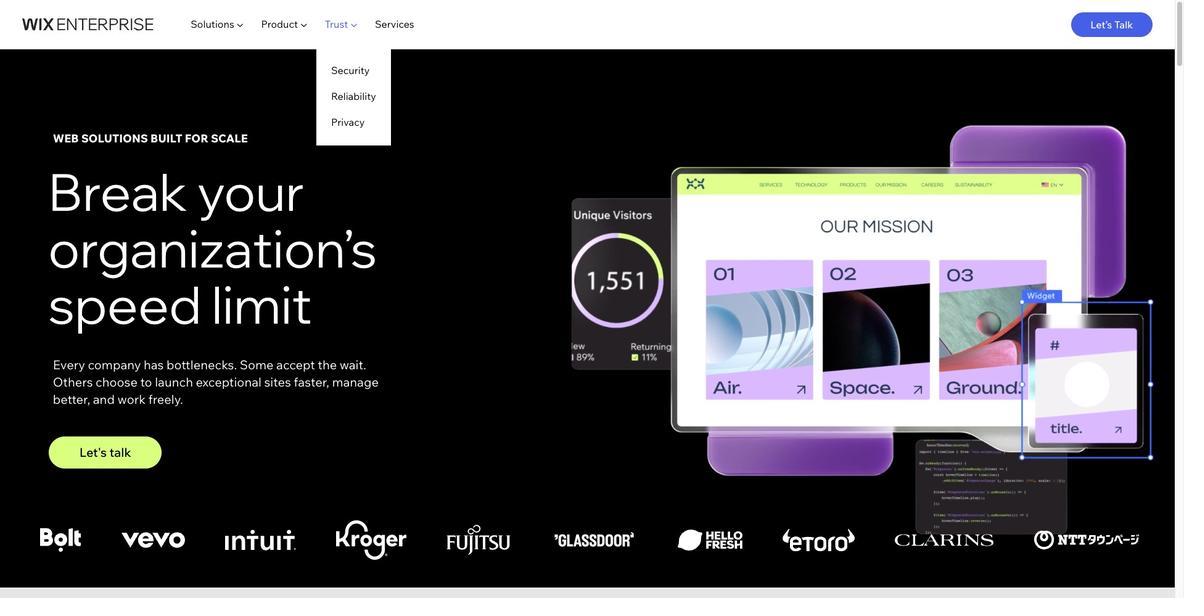 Task type: locate. For each thing, give the bounding box(es) containing it.
product
[[261, 18, 298, 30]]

2 wix enterprise logo image from the top
[[22, 18, 153, 30]]

work
[[117, 391, 146, 407]]

manage
[[332, 374, 379, 390]]

exceptional
[[196, 374, 261, 390]]

animation of various webpages and analytics components interchanging with each other. element
[[455, 49, 1184, 568]]

others
[[53, 374, 93, 390]]

services link
[[366, 18, 423, 30]]

some
[[240, 357, 274, 372]]

built
[[151, 132, 182, 146]]

for
[[185, 132, 208, 146]]

to
[[140, 374, 152, 390]]

security
[[331, 64, 370, 76]]

scale
[[211, 132, 248, 146]]

company
[[88, 357, 141, 372]]

speed
[[48, 272, 201, 337]]

▼ right solutions
[[236, 18, 244, 30]]

▼
[[236, 18, 244, 30], [300, 18, 308, 30], [350, 18, 358, 30]]

trust ▼ region
[[316, 30, 391, 146]]

web solutions built for scale
[[53, 132, 248, 146]]

faster,
[[294, 374, 329, 390]]

every
[[53, 357, 85, 372]]

0 horizontal spatial ▼
[[236, 18, 244, 30]]

2 horizontal spatial ▼
[[350, 18, 358, 30]]

let's talk link
[[48, 436, 162, 469]]

choose
[[96, 374, 137, 390]]

3 ▼ from the left
[[350, 18, 358, 30]]

has
[[144, 357, 164, 372]]

▼ right the product
[[300, 18, 308, 30]]

solutions ▼
[[191, 18, 244, 30]]

every company has bottlenecks. some accept the wait. others choose to launch exceptional sites faster, manage better, and work freely.
[[53, 357, 379, 407]]

wix enterprise logo image
[[22, 14, 153, 35], [22, 18, 153, 30]]

the
[[318, 357, 337, 372]]

solutions
[[191, 18, 234, 30]]

accept
[[276, 357, 315, 372]]

web
[[53, 132, 79, 146]]

trust
[[325, 18, 348, 30]]

▼ for trust ▼
[[350, 18, 358, 30]]

1 horizontal spatial ▼
[[300, 18, 308, 30]]

let's
[[1090, 19, 1112, 31]]

organization's
[[48, 216, 377, 280]]

2 ▼ from the left
[[300, 18, 308, 30]]

▼ right trust
[[350, 18, 358, 30]]

trust ▼
[[325, 18, 358, 30]]

let's talk link
[[1071, 12, 1152, 37]]

1 ▼ from the left
[[236, 18, 244, 30]]

bottlenecks.
[[166, 357, 237, 372]]

privacy
[[331, 116, 365, 128]]

better,
[[53, 391, 90, 407]]



Task type: vqa. For each thing, say whether or not it's contained in the screenshot.
A video showcasing various widgets built on Wix Blocks alongside the revenue they've generated over time and the number of app installs. "ELEMENT"
no



Task type: describe. For each thing, give the bounding box(es) containing it.
sites
[[264, 374, 291, 390]]

limit
[[212, 272, 312, 337]]

and
[[93, 391, 115, 407]]

▼ for solutions ▼
[[236, 18, 244, 30]]

▼ for product ▼
[[300, 18, 308, 30]]

let's
[[79, 445, 107, 460]]

let's talk
[[79, 445, 131, 460]]

break
[[48, 159, 187, 224]]

logos of wix enterprise customers, including bolt, vevo, intuit, kroger, fijitsu, glassdoor, and many more. element
[[0, 490, 1175, 590]]

services
[[375, 18, 414, 30]]

freely.
[[148, 391, 183, 407]]

launch
[[155, 374, 193, 390]]

your
[[197, 159, 304, 224]]

talk
[[109, 445, 131, 460]]

product ▼
[[261, 18, 308, 30]]

wait.
[[340, 357, 366, 372]]

reliability link
[[331, 85, 376, 107]]

talk
[[1114, 19, 1133, 31]]

solutions
[[81, 132, 148, 146]]

privacy link
[[331, 111, 376, 133]]

let's talk
[[1090, 19, 1133, 31]]

break your organization's speed limit
[[48, 159, 377, 337]]

1 wix enterprise logo image from the top
[[22, 14, 153, 35]]

reliability
[[331, 90, 376, 102]]

security link
[[331, 59, 376, 81]]



